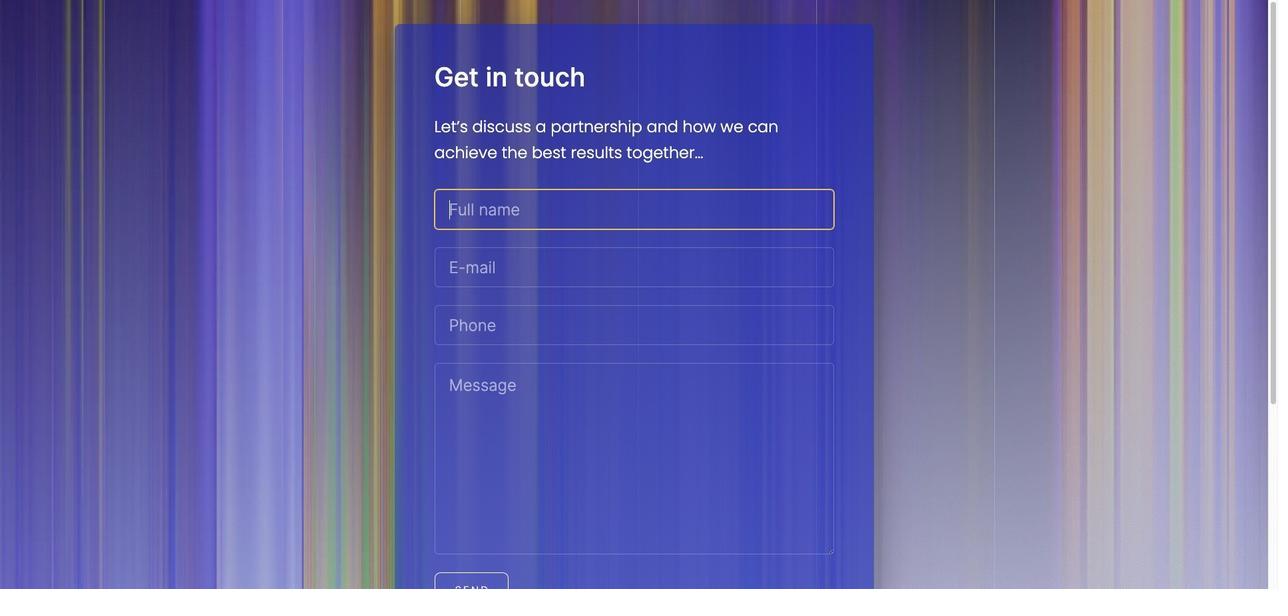Task type: describe. For each thing, give the bounding box(es) containing it.
Full name text field
[[434, 190, 834, 230]]

E-mail email field
[[434, 248, 834, 288]]

Message text field
[[434, 364, 834, 555]]



Task type: locate. For each thing, give the bounding box(es) containing it.
Phone telephone field
[[434, 306, 834, 346]]



Task type: vqa. For each thing, say whether or not it's contained in the screenshot.
radio
no



